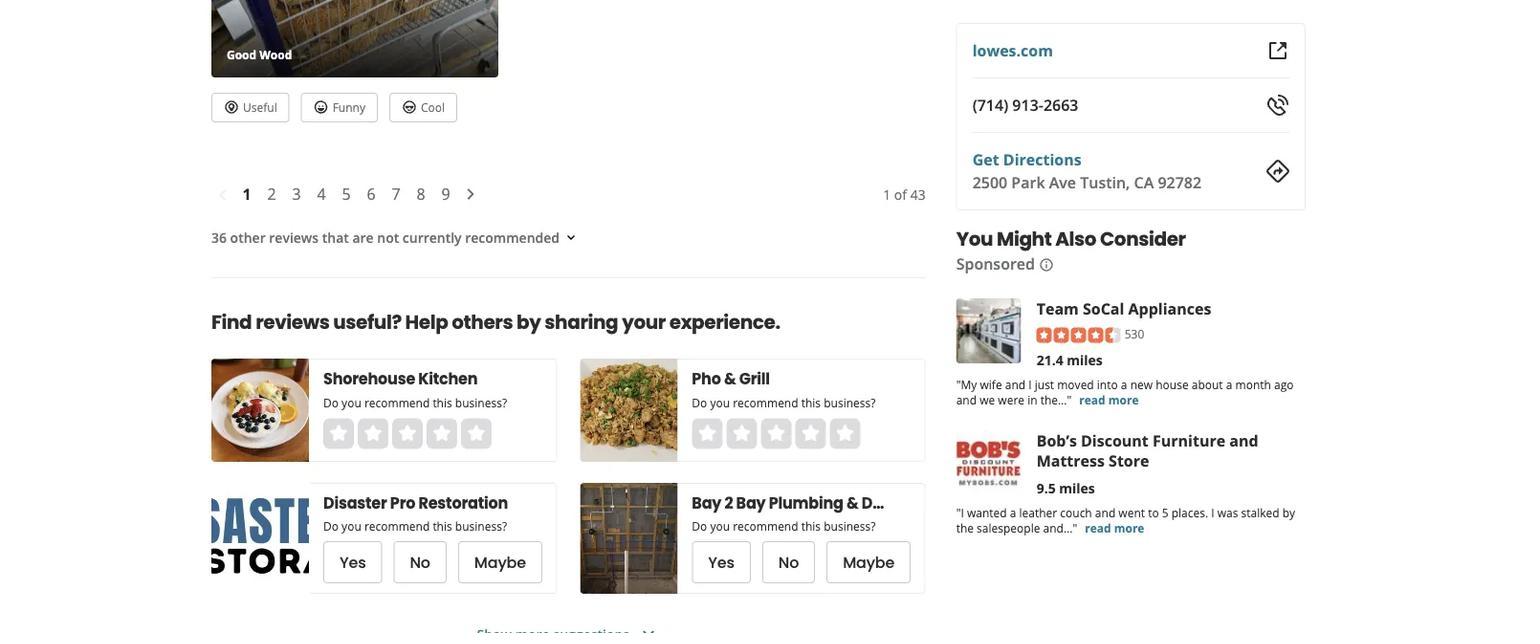 Task type: locate. For each thing, give the bounding box(es) containing it.
read left went on the bottom right of page
[[1085, 520, 1111, 536]]

reviews
[[269, 228, 319, 246], [256, 309, 330, 336]]

2 rating element from the left
[[692, 419, 860, 449]]

i left just
[[1029, 377, 1032, 392]]

do for pho & grill
[[692, 395, 707, 411]]

0 horizontal spatial &
[[724, 368, 736, 389]]

i left was
[[1211, 505, 1215, 521]]

0 horizontal spatial 5
[[342, 184, 351, 204]]

bob's discount furniture and mattress store 9.5 miles
[[1037, 430, 1259, 497]]

0 horizontal spatial maybe button
[[458, 542, 542, 584]]

you down disaster
[[342, 518, 361, 534]]

into
[[1097, 377, 1118, 392]]

business? down restoration
[[455, 518, 507, 534]]

find
[[211, 309, 252, 336]]

you
[[342, 395, 361, 411], [710, 395, 730, 411], [342, 518, 361, 534], [710, 518, 730, 534]]

you for pho
[[710, 395, 730, 411]]

1 no button from the left
[[394, 542, 447, 584]]

more up discount
[[1108, 392, 1139, 408]]

do right photo of bay 2 bay plumbing & drains
[[692, 518, 707, 534]]

(714) 913-2663
[[973, 95, 1079, 115]]

1 (no rating) image from the left
[[323, 419, 492, 449]]

2 left plumbing
[[725, 492, 733, 514]]

yes right photo of bay 2 bay plumbing & drains
[[708, 552, 735, 574]]

1 yes from the left
[[340, 552, 366, 574]]

might
[[997, 226, 1052, 253]]

page: 5 element
[[342, 183, 351, 206]]

2 yes from the left
[[708, 552, 735, 574]]

page: 4 element
[[317, 183, 326, 206]]

1 horizontal spatial 1
[[883, 185, 891, 203]]

business? down kitchen
[[455, 395, 507, 411]]

business? down pho & grill link
[[824, 395, 876, 411]]

maybe button for disaster pro restoration
[[458, 542, 542, 584]]

"my
[[956, 377, 977, 392]]

0 horizontal spatial yes button
[[323, 542, 382, 584]]

1 vertical spatial &
[[847, 492, 859, 514]]

you for shorehouse
[[342, 395, 361, 411]]

2 no button from the left
[[762, 542, 815, 584]]

pho & grill link
[[692, 367, 888, 390]]

miles inside bob's discount furniture and mattress store 9.5 miles
[[1059, 479, 1095, 497]]

no button
[[394, 542, 447, 584], [762, 542, 815, 584]]

more
[[1108, 392, 1139, 408], [1114, 520, 1145, 536]]

1 vertical spatial 2
[[725, 492, 733, 514]]

consider
[[1100, 226, 1186, 253]]

do you recommend this business? down pho & grill link
[[692, 395, 876, 411]]

0 horizontal spatial no
[[410, 552, 430, 574]]

by
[[517, 309, 541, 336], [1283, 505, 1295, 521]]

do you recommend this business? down 'bay 2 bay plumbing & drains' link
[[692, 518, 876, 534]]

and inside bob's discount furniture and mattress store 9.5 miles
[[1230, 430, 1259, 451]]

bob's discount furniture and mattress store image
[[956, 431, 1021, 496]]

0 horizontal spatial 2
[[267, 184, 276, 204]]

just
[[1035, 377, 1054, 392]]

this for kitchen
[[433, 395, 452, 411]]

read right "the…""
[[1079, 392, 1106, 408]]

0 horizontal spatial bay
[[692, 492, 722, 514]]

miles down 4.5 star rating "image"
[[1067, 351, 1103, 369]]

useful?
[[333, 309, 402, 336]]

2663
[[1044, 95, 1079, 115]]

rating element for kitchen
[[323, 419, 492, 449]]

recommend down shorehouse kitchen
[[364, 395, 430, 411]]

lowes.com link
[[973, 40, 1053, 61]]

more left to
[[1114, 520, 1145, 536]]

this for 2
[[801, 518, 821, 534]]

get directions link
[[973, 149, 1082, 170]]

0 horizontal spatial maybe
[[474, 552, 526, 574]]

2 no from the left
[[779, 552, 799, 574]]

1 no from the left
[[410, 552, 430, 574]]

1 horizontal spatial bay
[[736, 492, 766, 514]]

0 horizontal spatial i
[[1029, 377, 1032, 392]]

bay left plumbing
[[736, 492, 766, 514]]

1 horizontal spatial i
[[1211, 505, 1215, 521]]

1 vertical spatial more
[[1114, 520, 1145, 536]]

next image
[[459, 183, 482, 206]]

"my wife and i just moved into a new house about a month ago and we were in the…"
[[956, 377, 1294, 408]]

reviews right the find
[[256, 309, 330, 336]]

a right into
[[1121, 377, 1127, 392]]

no
[[410, 552, 430, 574], [779, 552, 799, 574]]

no button for bay
[[762, 542, 815, 584]]

0 vertical spatial more
[[1108, 392, 1139, 408]]

1 horizontal spatial no button
[[762, 542, 815, 584]]

read more left to
[[1085, 520, 1145, 536]]

(no rating) image down shorehouse kitchen
[[323, 419, 492, 449]]

0 horizontal spatial a
[[1010, 505, 1016, 521]]

you down the shorehouse
[[342, 395, 361, 411]]

more for bob's discount furniture and mattress store
[[1114, 520, 1145, 536]]

4.5 star rating image
[[1037, 327, 1121, 343]]

1 right 24 chevron left v2 icon
[[242, 184, 251, 204]]

0 vertical spatial 5
[[342, 184, 351, 204]]

the…"
[[1041, 392, 1072, 408]]

you
[[956, 226, 993, 253]]

1 vertical spatial by
[[1283, 505, 1295, 521]]

1 maybe from the left
[[474, 552, 526, 574]]

5
[[342, 184, 351, 204], [1162, 505, 1169, 521]]

16 useful v2 image
[[224, 99, 239, 115]]

& left drains
[[847, 492, 859, 514]]

rating element
[[323, 419, 492, 449], [692, 419, 860, 449]]

pho
[[692, 368, 721, 389]]

0 vertical spatial by
[[517, 309, 541, 336]]

miles
[[1067, 351, 1103, 369], [1059, 479, 1095, 497]]

5 inside pagination navigation navigation
[[342, 184, 351, 204]]

1 vertical spatial i
[[1211, 505, 1215, 521]]

36 other reviews that are not currently recommended
[[211, 228, 560, 246]]

(no rating) image for kitchen
[[323, 419, 492, 449]]

do you recommend this business? for pro
[[323, 518, 507, 534]]

read more up discount
[[1079, 392, 1139, 408]]

page: 3 element
[[292, 183, 301, 206]]

this down pho & grill link
[[801, 395, 821, 411]]

a left leather on the right bottom
[[1010, 505, 1016, 521]]

kitchen
[[418, 368, 478, 389]]

recommend
[[364, 395, 430, 411], [733, 395, 798, 411], [364, 518, 430, 534], [733, 518, 798, 534]]

do you recommend this business? down the shorehouse kitchen link at the left bottom of the page
[[323, 395, 507, 411]]

1 vertical spatial 5
[[1162, 505, 1169, 521]]

do you recommend this business? for &
[[692, 395, 876, 411]]

1
[[242, 184, 251, 204], [883, 185, 891, 203]]

furniture
[[1153, 430, 1226, 451]]

1 vertical spatial read more
[[1085, 520, 1145, 536]]

photo of shorehouse kitchen image
[[211, 359, 309, 462]]

drains
[[862, 492, 912, 514]]

0 vertical spatial read
[[1079, 392, 1106, 408]]

do you recommend this business? for 2
[[692, 518, 876, 534]]

bay right photo of bay 2 bay plumbing & drains
[[692, 492, 722, 514]]

(no rating) image for &
[[692, 419, 860, 449]]

do you recommend this business? for kitchen
[[323, 395, 507, 411]]

ca
[[1134, 172, 1154, 193]]

about
[[1192, 377, 1223, 392]]

read more link left to
[[1085, 520, 1145, 536]]

do down pho in the left bottom of the page
[[692, 395, 707, 411]]

business? down drains
[[824, 518, 876, 534]]

maybe button down drains
[[827, 542, 911, 584]]

0 horizontal spatial rating element
[[323, 419, 492, 449]]

and
[[1005, 377, 1026, 392], [956, 392, 977, 408], [1230, 430, 1259, 451], [1095, 505, 1116, 521]]

(no rating) image down pho & grill link
[[692, 419, 860, 449]]

0 vertical spatial read more
[[1079, 392, 1139, 408]]

no down 'bay 2 bay plumbing & drains' link
[[779, 552, 799, 574]]

new
[[1130, 377, 1153, 392]]

yes for disaster
[[340, 552, 366, 574]]

1 left the of
[[883, 185, 891, 203]]

bob's discount furniture and mattress store link
[[1037, 430, 1259, 471]]

shorehouse kitchen link
[[323, 367, 520, 390]]

and right the furniture
[[1230, 430, 1259, 451]]

1 vertical spatial read
[[1085, 520, 1111, 536]]

16 chevron down v2 image
[[564, 230, 579, 245]]

find reviews useful? help others by sharing your experience. element
[[181, 278, 926, 633]]

do down the shorehouse
[[323, 395, 339, 411]]

2 (no rating) image from the left
[[692, 419, 860, 449]]

8
[[417, 184, 425, 204]]

0 vertical spatial read more link
[[1079, 392, 1139, 408]]

and left went on the bottom right of page
[[1095, 505, 1116, 521]]

3 link
[[284, 180, 309, 209]]

yes down disaster
[[340, 552, 366, 574]]

43
[[910, 185, 926, 203]]

maybe button down restoration
[[458, 542, 542, 584]]

couch
[[1060, 505, 1092, 521]]

no button down disaster pro restoration link
[[394, 542, 447, 584]]

0 horizontal spatial no button
[[394, 542, 447, 584]]

2 inside 2 link
[[267, 184, 276, 204]]

1 vertical spatial read more link
[[1085, 520, 1145, 536]]

"i wanted a leather couch and went to 5 places. i was stalked by the salespeople and…"
[[956, 505, 1295, 536]]

1 maybe button from the left
[[458, 542, 542, 584]]

currently
[[403, 228, 462, 246]]

do down disaster
[[323, 518, 339, 534]]

by right the stalked in the bottom of the page
[[1283, 505, 1295, 521]]

disaster pro restoration
[[323, 492, 508, 514]]

store
[[1109, 450, 1149, 471]]

no button for restoration
[[394, 542, 447, 584]]

experience.
[[669, 309, 780, 336]]

9
[[441, 184, 450, 204]]

None radio
[[323, 419, 354, 449], [358, 419, 388, 449], [427, 419, 457, 449], [461, 419, 492, 449], [761, 419, 791, 449], [323, 419, 354, 449], [358, 419, 388, 449], [427, 419, 457, 449], [461, 419, 492, 449], [761, 419, 791, 449]]

yes button right photo of bay 2 bay plumbing & drains
[[692, 542, 751, 584]]

you down 'bay 2 bay plumbing & drains' link
[[710, 518, 730, 534]]

1 yes button from the left
[[323, 542, 382, 584]]

recommend for pro
[[364, 518, 430, 534]]

miles up couch
[[1059, 479, 1095, 497]]

recommend down 'bay 2 bay plumbing & drains' link
[[733, 518, 798, 534]]

no for bay
[[779, 552, 799, 574]]

this down kitchen
[[433, 395, 452, 411]]

sharing
[[545, 309, 618, 336]]

2
[[267, 184, 276, 204], [725, 492, 733, 514]]

read more link for team socal appliances
[[1079, 392, 1139, 408]]

9.5
[[1037, 479, 1056, 497]]

do you recommend this business? down disaster pro restoration
[[323, 518, 507, 534]]

maybe down drains
[[843, 552, 895, 574]]

reviews left that
[[269, 228, 319, 246]]

1 horizontal spatial yes button
[[692, 542, 751, 584]]

rating element down pho & grill link
[[692, 419, 860, 449]]

also
[[1055, 226, 1096, 253]]

5 right to
[[1162, 505, 1169, 521]]

24 chevron down v2 image
[[637, 623, 660, 633]]

1 rating element from the left
[[323, 419, 492, 449]]

recommend down grill
[[733, 395, 798, 411]]

1 inside "element"
[[242, 184, 251, 204]]

of
[[894, 185, 907, 203]]

you down pho & grill
[[710, 395, 730, 411]]

page: 9 element
[[441, 183, 450, 206]]

team socal appliances link
[[1037, 298, 1211, 319]]

24 phone v2 image
[[1267, 94, 1290, 117]]

yes button down disaster
[[323, 542, 382, 584]]

shorehouse
[[323, 368, 415, 389]]

1 horizontal spatial 2
[[725, 492, 733, 514]]

&
[[724, 368, 736, 389], [847, 492, 859, 514]]

5 right the 4 link
[[342, 184, 351, 204]]

restoration
[[418, 492, 508, 514]]

0 horizontal spatial 1
[[242, 184, 251, 204]]

page: 8 element
[[417, 183, 425, 206]]

cool button
[[389, 93, 457, 123]]

1 vertical spatial miles
[[1059, 479, 1095, 497]]

rating element down shorehouse kitchen
[[323, 419, 492, 449]]

1 horizontal spatial yes
[[708, 552, 735, 574]]

0 vertical spatial 2
[[267, 184, 276, 204]]

business? for shorehouse kitchen
[[455, 395, 507, 411]]

photo of pho & grill image
[[580, 359, 678, 462]]

business?
[[455, 395, 507, 411], [824, 395, 876, 411], [455, 518, 507, 534], [824, 518, 876, 534]]

a right 'about'
[[1226, 377, 1233, 392]]

1 horizontal spatial no
[[779, 552, 799, 574]]

0 horizontal spatial by
[[517, 309, 541, 336]]

no down disaster pro restoration link
[[410, 552, 430, 574]]

i inside "my wife and i just moved into a new house about a month ago and we were in the…"
[[1029, 377, 1032, 392]]

2 maybe from the left
[[843, 552, 895, 574]]

6 link
[[359, 180, 384, 209]]

1 horizontal spatial rating element
[[692, 419, 860, 449]]

recommend for 2
[[733, 518, 798, 534]]

do
[[323, 395, 339, 411], [692, 395, 707, 411], [323, 518, 339, 534], [692, 518, 707, 534]]

2 right page: 1 "element"
[[267, 184, 276, 204]]

1 horizontal spatial 5
[[1162, 505, 1169, 521]]

& right pho in the left bottom of the page
[[724, 368, 736, 389]]

1 for 1 of 43
[[883, 185, 891, 203]]

not
[[377, 228, 399, 246]]

sponsored
[[956, 254, 1035, 274]]

this
[[433, 395, 452, 411], [801, 395, 821, 411], [433, 518, 452, 534], [801, 518, 821, 534]]

(no rating) image
[[323, 419, 492, 449], [692, 419, 860, 449]]

None radio
[[392, 419, 423, 449], [692, 419, 723, 449], [726, 419, 757, 449], [795, 419, 826, 449], [830, 419, 860, 449], [392, 419, 423, 449], [692, 419, 723, 449], [726, 419, 757, 449], [795, 419, 826, 449], [830, 419, 860, 449]]

2 maybe button from the left
[[827, 542, 911, 584]]

0 horizontal spatial yes
[[340, 552, 366, 574]]

1 horizontal spatial maybe
[[843, 552, 895, 574]]

photo of disaster pro restoration image
[[211, 483, 309, 594]]

0 vertical spatial i
[[1029, 377, 1032, 392]]

4
[[317, 184, 326, 204]]

this down plumbing
[[801, 518, 821, 534]]

maybe for disaster pro restoration
[[474, 552, 526, 574]]

recommend down "pro"
[[364, 518, 430, 534]]

yes button
[[323, 542, 382, 584], [692, 542, 751, 584]]

1 horizontal spatial maybe button
[[827, 542, 911, 584]]

8 link
[[408, 180, 433, 209]]

0 vertical spatial &
[[724, 368, 736, 389]]

maybe down restoration
[[474, 552, 526, 574]]

2 yes button from the left
[[692, 542, 751, 584]]

read more link up discount
[[1079, 392, 1139, 408]]

1 for 1
[[242, 184, 251, 204]]

1 horizontal spatial (no rating) image
[[692, 419, 860, 449]]

1 horizontal spatial by
[[1283, 505, 1295, 521]]

0 horizontal spatial (no rating) image
[[323, 419, 492, 449]]

places.
[[1172, 505, 1208, 521]]

appliances
[[1128, 298, 1211, 319]]

by right others
[[517, 309, 541, 336]]

this down disaster pro restoration link
[[433, 518, 452, 534]]

no button down 'bay 2 bay plumbing & drains' link
[[762, 542, 815, 584]]

shorehouse kitchen
[[323, 368, 478, 389]]

ave
[[1049, 172, 1076, 193]]



Task type: vqa. For each thing, say whether or not it's contained in the screenshot.
third 24 chevron down v2 icon
no



Task type: describe. For each thing, give the bounding box(es) containing it.
leather
[[1019, 505, 1057, 521]]

24 directions v2 image
[[1267, 160, 1290, 183]]

and left 'we'
[[956, 392, 977, 408]]

2 horizontal spatial a
[[1226, 377, 1233, 392]]

yes for bay
[[708, 552, 735, 574]]

1 vertical spatial reviews
[[256, 309, 330, 336]]

this for &
[[801, 395, 821, 411]]

recommend for kitchen
[[364, 395, 430, 411]]

discount
[[1081, 430, 1149, 451]]

and inside "i wanted a leather couch and went to 5 places. i was stalked by the salespeople and…"
[[1095, 505, 1116, 521]]

0 vertical spatial miles
[[1067, 351, 1103, 369]]

5 inside "i wanted a leather couch and went to 5 places. i was stalked by the salespeople and…"
[[1162, 505, 1169, 521]]

park
[[1011, 172, 1045, 193]]

moved
[[1057, 377, 1094, 392]]

36
[[211, 228, 227, 246]]

business? for pho & grill
[[824, 395, 876, 411]]

do for bay 2 bay plumbing & drains
[[692, 518, 707, 534]]

no for restoration
[[410, 552, 430, 574]]

are
[[352, 228, 374, 246]]

plumbing
[[769, 492, 843, 514]]

0 vertical spatial reviews
[[269, 228, 319, 246]]

recommended reviews element
[[204, 0, 933, 247]]

pro
[[390, 492, 415, 514]]

business? for bay 2 bay plumbing & drains
[[824, 518, 876, 534]]

useful button
[[211, 93, 290, 123]]

1 bay from the left
[[692, 492, 722, 514]]

530
[[1125, 326, 1144, 342]]

more for team socal appliances
[[1108, 392, 1139, 408]]

page: 7 element
[[392, 183, 400, 206]]

24 chevron left v2 image
[[211, 184, 234, 207]]

grill
[[739, 368, 770, 389]]

stalked
[[1241, 505, 1280, 521]]

16 funny v2 image
[[313, 99, 329, 115]]

4 link
[[309, 180, 334, 209]]

maybe button for bay 2 bay plumbing & drains
[[827, 542, 911, 584]]

pagination navigation navigation
[[211, 161, 926, 228]]

photo of bay 2 bay plumbing & drains image
[[580, 483, 678, 594]]

24 external link v2 image
[[1267, 39, 1290, 62]]

page: 2 element
[[267, 183, 276, 206]]

5 link
[[334, 180, 359, 209]]

we
[[980, 392, 995, 408]]

help
[[405, 309, 448, 336]]

get
[[973, 149, 999, 170]]

by inside "i wanted a leather couch and went to 5 places. i was stalked by the salespeople and…"
[[1283, 505, 1295, 521]]

get directions 2500 park ave tustin, ca 92782
[[973, 149, 1202, 193]]

16 cool v2 image
[[402, 99, 417, 115]]

2 inside 'bay 2 bay plumbing & drains' link
[[725, 492, 733, 514]]

do for disaster pro restoration
[[323, 518, 339, 534]]

rating element for &
[[692, 419, 860, 449]]

and left in
[[1005, 377, 1026, 392]]

your
[[622, 309, 666, 336]]

2 bay from the left
[[736, 492, 766, 514]]

yes button for disaster
[[323, 542, 382, 584]]

useful
[[243, 99, 277, 115]]

in
[[1028, 392, 1038, 408]]

2500
[[973, 172, 1008, 193]]

2 link
[[259, 180, 284, 209]]

read more for bob's discount furniture and mattress store
[[1085, 520, 1145, 536]]

mattress
[[1037, 450, 1105, 471]]

i inside "i wanted a leather couch and went to 5 places. i was stalked by the salespeople and…"
[[1211, 505, 1215, 521]]

7
[[392, 184, 400, 204]]

page: 6 element
[[367, 183, 376, 206]]

1 of 43
[[883, 185, 926, 203]]

month
[[1235, 377, 1271, 392]]

read more for team socal appliances
[[1079, 392, 1139, 408]]

1 horizontal spatial &
[[847, 492, 859, 514]]

this for pro
[[433, 518, 452, 534]]

find reviews useful? help others by sharing your experience.
[[211, 309, 780, 336]]

yes button for bay
[[692, 542, 751, 584]]

you for disaster
[[342, 518, 361, 534]]

that
[[322, 228, 349, 246]]

36 other reviews that are not currently recommended link
[[211, 228, 579, 246]]

page: 1 element
[[234, 180, 259, 209]]

recommend for &
[[733, 395, 798, 411]]

3
[[292, 184, 301, 204]]

21.4 miles
[[1037, 351, 1103, 369]]

other
[[230, 228, 266, 246]]

913-
[[1012, 95, 1044, 115]]

bob's
[[1037, 430, 1077, 451]]

a inside "i wanted a leather couch and went to 5 places. i was stalked by the salespeople and…"
[[1010, 505, 1016, 521]]

socal
[[1083, 298, 1124, 319]]

maybe for bay 2 bay plumbing & drains
[[843, 552, 895, 574]]

to
[[1148, 505, 1159, 521]]

business? for disaster pro restoration
[[455, 518, 507, 534]]

read for team socal appliances
[[1079, 392, 1106, 408]]

ago
[[1274, 377, 1294, 392]]

cool
[[421, 99, 445, 115]]

16 info v2 image
[[1039, 257, 1054, 272]]

7 link
[[384, 180, 408, 209]]

funny button
[[301, 93, 378, 123]]

house
[[1156, 377, 1189, 392]]

1 horizontal spatial a
[[1121, 377, 1127, 392]]

directions
[[1003, 149, 1082, 170]]

team socal appliances image
[[956, 298, 1021, 364]]

disaster pro restoration link
[[323, 492, 520, 515]]

you for bay
[[710, 518, 730, 534]]

salespeople
[[977, 520, 1040, 536]]

the
[[956, 520, 974, 536]]

9 link
[[433, 180, 458, 209]]

lowes.com
[[973, 40, 1053, 61]]

bay 2 bay plumbing & drains link
[[692, 492, 912, 515]]

wife
[[980, 377, 1002, 392]]

tustin,
[[1080, 172, 1130, 193]]

do for shorehouse kitchen
[[323, 395, 339, 411]]

read more link for bob's discount furniture and mattress store
[[1085, 520, 1145, 536]]

"i
[[956, 505, 964, 521]]

pho & grill
[[692, 368, 770, 389]]

recommended
[[465, 228, 560, 246]]

wanted
[[967, 505, 1007, 521]]

was
[[1218, 505, 1238, 521]]

and…"
[[1043, 520, 1077, 536]]

team
[[1037, 298, 1079, 319]]

read for bob's discount furniture and mattress store
[[1085, 520, 1111, 536]]

team socal appliances
[[1037, 298, 1211, 319]]

21.4
[[1037, 351, 1063, 369]]

were
[[998, 392, 1025, 408]]

went
[[1119, 505, 1145, 521]]



